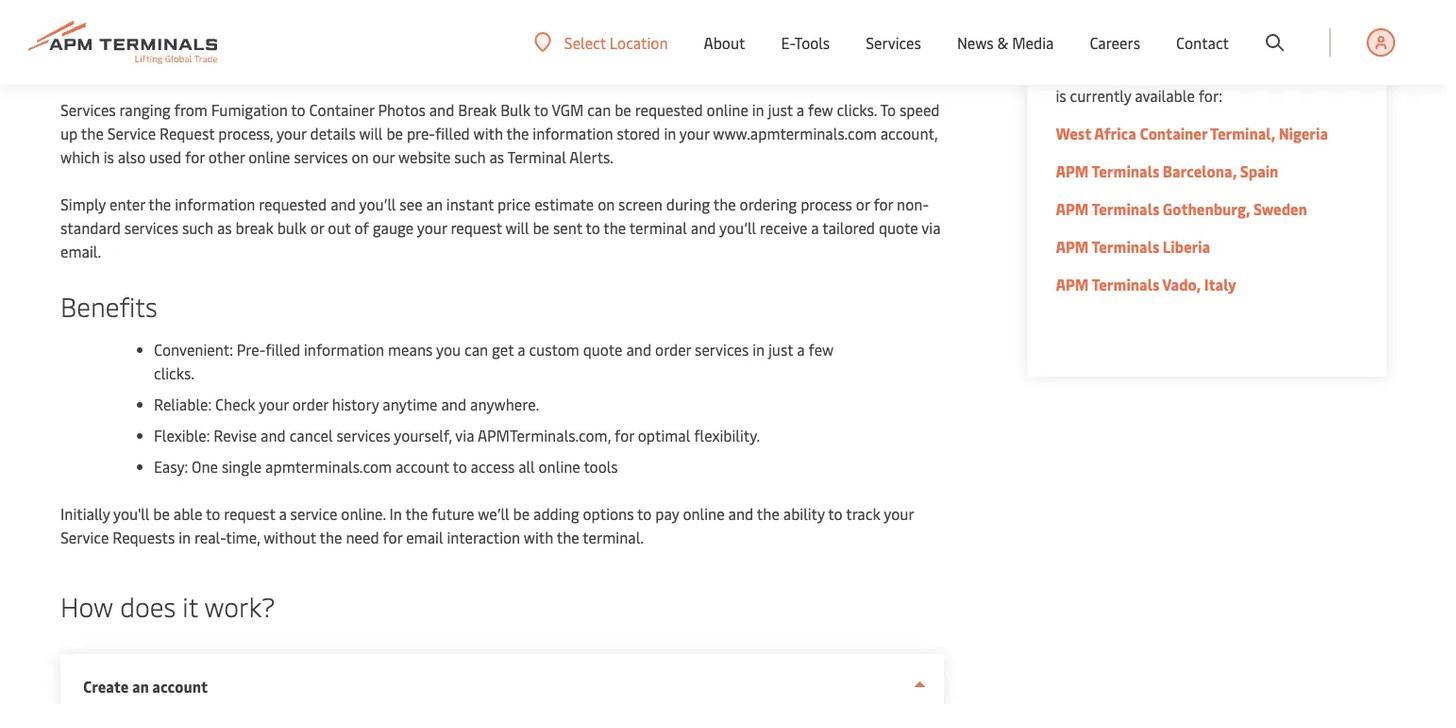 Task type: vqa. For each thing, say whether or not it's contained in the screenshot.
In
yes



Task type: locate. For each thing, give the bounding box(es) containing it.
request
[[159, 123, 215, 143]]

services inside services ranging from fumigation to container photos and break bulk to vgm can be requested online in just a few clicks. to speed up the service request process, your details will be pre-filled with the information stored in your www.apmterminals.com account, which is also used for other online services on our website such as terminal alerts.
[[60, 100, 116, 120]]

0 horizontal spatial requested
[[259, 194, 327, 214]]

2 vertical spatial few
[[808, 339, 834, 360]]

container up details
[[309, 100, 374, 120]]

1 horizontal spatial or
[[310, 218, 324, 238]]

on inside services ranging from fumigation to container photos and break bulk to vgm can be requested online in just a few clicks. to speed up the service request process, your details will be pre-filled with the information stored in your www.apmterminals.com account, which is also used for other online services on our website such as terminal alerts.
[[352, 147, 369, 167]]

news & media button
[[957, 0, 1054, 85]]

terminals for apm terminals gothenburg, sweden
[[1092, 199, 1159, 219]]

a inside initially you'll be able to request a service online. in the future we'll be adding options to pay online and the ability to track your service requests in real-time, without the need for email interaction with the terminal.
[[279, 504, 287, 524]]

service right digital
[[1103, 38, 1152, 59]]

careers button
[[1090, 0, 1140, 85]]

0 vertical spatial an
[[426, 194, 443, 214]]

1 vertical spatial an
[[132, 676, 149, 697]]

service down the anytime, at the top left of the page
[[238, 52, 287, 73]]

information up 'reliable: check your order history anytime and anywhere.'
[[304, 339, 384, 360]]

0 vertical spatial account
[[395, 456, 449, 477]]

0 vertical spatial anywhere.
[[305, 29, 376, 49]]

0 horizontal spatial which
[[60, 147, 100, 167]]

optimal
[[638, 425, 690, 446]]

an right the create at left
[[132, 676, 149, 697]]

0 horizontal spatial anywhere.
[[305, 29, 376, 49]]

your inside simply enter the information requested and you'll see an instant price estimate on screen during the ordering process or for non- standard services such as break bulk or out of gauge your request will be sent to the terminal and you'll receive a tailored quote via email.
[[417, 218, 447, 238]]

account inside dropdown button
[[152, 676, 208, 697]]

sweden
[[1253, 199, 1307, 219]]

0 vertical spatial means
[[1099, 62, 1144, 82]]

0 horizontal spatial an
[[132, 676, 149, 697]]

0 vertical spatial requests
[[1155, 38, 1218, 59]]

will up our
[[359, 123, 383, 143]]

will inside services ranging from fumigation to container photos and break bulk to vgm can be requested online in just a few clicks. to speed up the service request process, your details will be pre-filled with the information stored in your www.apmterminals.com account, which is also used for other online services on our website such as terminal alerts.
[[359, 123, 383, 143]]

0 horizontal spatial container
[[309, 100, 374, 120]]

out inside digital service requests is a global solution, which means we'll be rolling it out rapidly. it is currently available for:
[[1263, 62, 1285, 82]]

or for the ability to order and pay for a product online in just a few clicks has become today's norm. whether we're at the computer, on a tablet or on a phone. anytime, anywhere. it's easy, it's fast and it's flexible. now apm terminals is lifting standards of efficiency through online service requests.
[[139, 29, 153, 49]]

0 horizontal spatial with
[[473, 123, 503, 143]]

1 vertical spatial service
[[290, 504, 337, 524]]

1 vertical spatial will
[[505, 218, 529, 238]]

service
[[238, 52, 287, 73], [290, 504, 337, 524]]

anywhere. inside the ability to order and pay for a product online in just a few clicks has become today's norm. whether we're at the computer, on a tablet or on a phone. anytime, anywhere. it's easy, it's fast and it's flexible. now apm terminals is lifting standards of efficiency through online service requests.
[[305, 29, 376, 49]]

to
[[880, 100, 896, 120]]

select
[[564, 32, 606, 52]]

vado,
[[1162, 274, 1201, 294]]

the right "enter"
[[148, 194, 171, 214]]

for
[[254, 5, 275, 25], [185, 147, 205, 167], [873, 194, 893, 214], [615, 425, 634, 446], [383, 527, 402, 547]]

standards
[[815, 29, 885, 49]]

whether
[[706, 5, 767, 25]]

and left "see"
[[330, 194, 356, 214]]

requested inside simply enter the information requested and you'll see an instant price estimate on screen during the ordering process or for non- standard services such as break bulk or out of gauge your request will be sent to the terminal and you'll receive a tailored quote via email.
[[259, 194, 327, 214]]

standard
[[60, 218, 121, 238]]

1 horizontal spatial as
[[489, 147, 504, 167]]

0 vertical spatial via
[[922, 218, 941, 238]]

1 vertical spatial or
[[856, 194, 870, 214]]

1 vertical spatial account
[[152, 676, 208, 697]]

1 horizontal spatial account
[[395, 456, 449, 477]]

solution,
[[1293, 38, 1352, 59]]

an inside dropdown button
[[132, 676, 149, 697]]

options
[[583, 504, 634, 524]]

sent
[[553, 218, 582, 238]]

of left gauge at top
[[354, 218, 369, 238]]

1 horizontal spatial of
[[888, 29, 903, 49]]

0 horizontal spatial ability
[[89, 5, 134, 25]]

1 vertical spatial services
[[60, 100, 116, 120]]

can
[[587, 100, 611, 120], [464, 339, 488, 360]]

how
[[60, 588, 113, 623]]

1 vertical spatial container
[[1140, 123, 1207, 143]]

to
[[137, 5, 152, 25], [291, 100, 305, 120], [534, 100, 548, 120], [586, 218, 600, 238], [453, 456, 467, 477], [206, 504, 220, 524], [637, 504, 652, 524], [828, 504, 843, 524]]

services up flexibility.
[[695, 339, 749, 360]]

clicks. inside convenient: pre-filled information means you can get a custom quote and order services in just a few clicks.
[[154, 363, 194, 383]]

is left the e-
[[754, 29, 765, 49]]

nigeria
[[1279, 123, 1328, 143]]

services up up
[[60, 100, 116, 120]]

0 vertical spatial order
[[156, 5, 193, 25]]

1 horizontal spatial service
[[290, 504, 337, 524]]

or up tailored
[[856, 194, 870, 214]]

2 vertical spatial service
[[60, 527, 109, 547]]

can left get
[[464, 339, 488, 360]]

1 vertical spatial just
[[768, 100, 793, 120]]

in up flexibility.
[[752, 339, 765, 360]]

1 vertical spatial with
[[524, 527, 553, 547]]

0 horizontal spatial out
[[328, 218, 351, 238]]

order up phone.
[[156, 5, 193, 25]]

such inside services ranging from fumigation to container photos and break bulk to vgm can be requested online in just a few clicks. to speed up the service request process, your details will be pre-filled with the information stored in your www.apmterminals.com account, which is also used for other online services on our website such as terminal alerts.
[[454, 147, 486, 167]]

the left need in the left bottom of the page
[[320, 527, 342, 547]]

email.
[[60, 241, 101, 261]]

1 vertical spatial filled
[[265, 339, 300, 360]]

vgm
[[552, 100, 584, 120]]

price
[[497, 194, 531, 214]]

and down during
[[691, 218, 716, 238]]

via inside simply enter the information requested and you'll see an instant price estimate on screen during the ordering process or for non- standard services such as break bulk or out of gauge your request will be sent to the terminal and you'll receive a tailored quote via email.
[[922, 218, 941, 238]]

terminals down africa
[[1092, 161, 1159, 181]]

about button
[[704, 0, 745, 85]]

0 vertical spatial or
[[139, 29, 153, 49]]

0 vertical spatial you'll
[[359, 194, 396, 214]]

0 horizontal spatial can
[[464, 339, 488, 360]]

on left our
[[352, 147, 369, 167]]

means down careers
[[1099, 62, 1144, 82]]

0 vertical spatial quote
[[879, 218, 918, 238]]

work?
[[204, 588, 275, 623]]

0 horizontal spatial filled
[[265, 339, 300, 360]]

tailored
[[822, 218, 875, 238]]

estimate
[[534, 194, 594, 214]]

is inside the ability to order and pay for a product online in just a few clicks has become today's norm. whether we're at the computer, on a tablet or on a phone. anytime, anywhere. it's easy, it's fast and it's flexible. now apm terminals is lifting standards of efficiency through online service requests.
[[754, 29, 765, 49]]

anywhere. down convenient: pre-filled information means you can get a custom quote and order services in just a few clicks.
[[470, 394, 539, 414]]

create
[[83, 676, 129, 697]]

information up break
[[175, 194, 255, 214]]

e-tools button
[[781, 0, 830, 85]]

services inside simply enter the information requested and you'll see an instant price estimate on screen during the ordering process or for non- standard services such as break bulk or out of gauge your request will be sent to the terminal and you'll receive a tailored quote via email.
[[124, 218, 178, 238]]

2 it's from the left
[[528, 29, 550, 49]]

0 horizontal spatial service
[[238, 52, 287, 73]]

reliable: check your order history anytime and anywhere.
[[154, 394, 539, 414]]

apmterminals.com,
[[477, 425, 611, 446]]

simply
[[60, 194, 106, 214]]

1 horizontal spatial which
[[1056, 62, 1095, 82]]

2 horizontal spatial or
[[856, 194, 870, 214]]

0 horizontal spatial clicks.
[[154, 363, 194, 383]]

the down screen
[[603, 218, 626, 238]]

1 vertical spatial of
[[354, 218, 369, 238]]

break
[[236, 218, 274, 238]]

few inside convenient: pre-filled information means you can get a custom quote and order services in just a few clicks.
[[808, 339, 834, 360]]

requested inside services ranging from fumigation to container photos and break bulk to vgm can be requested online in just a few clicks. to speed up the service request process, your details will be pre-filled with the information stored in your www.apmterminals.com account, which is also used for other online services on our website such as terminal alerts.
[[635, 100, 703, 120]]

service for initially you'll be able to request a service online. in the future we'll be adding options to pay online and the ability to track your service requests in real-time, without the need for email interaction with the terminal.
[[60, 527, 109, 547]]

0 horizontal spatial it's
[[443, 29, 464, 49]]

0 horizontal spatial it
[[183, 588, 198, 623]]

service for services ranging from fumigation to container photos and break bulk to vgm can be requested online in just a few clicks. to speed up the service request process, your details will be pre-filled with the information stored in your www.apmterminals.com account, which is also used for other online services on our website such as terminal alerts.
[[107, 123, 156, 143]]

is up the "rolling"
[[1221, 38, 1232, 59]]

1 horizontal spatial quote
[[879, 218, 918, 238]]

service inside initially you'll be able to request a service online. in the future we'll be adding options to pay online and the ability to track your service requests in real-time, without the need for email interaction with the terminal.
[[60, 527, 109, 547]]

quote inside simply enter the information requested and you'll see an instant price estimate on screen during the ordering process or for non- standard services such as break bulk or out of gauge your request will be sent to the terminal and you'll receive a tailored quote via email.
[[879, 218, 918, 238]]

2 horizontal spatial order
[[655, 339, 691, 360]]

requested up bulk at left top
[[259, 194, 327, 214]]

it down global
[[1250, 62, 1259, 82]]

on
[[60, 29, 78, 49], [157, 29, 174, 49], [352, 147, 369, 167], [598, 194, 615, 214]]

your down "see"
[[417, 218, 447, 238]]

order inside the ability to order and pay for a product online in just a few clicks has become today's norm. whether we're at the computer, on a tablet or on a phone. anytime, anywhere. it's easy, it's fast and it's flexible. now apm terminals is lifting standards of efficiency through online service requests.
[[156, 5, 193, 25]]

1 horizontal spatial it
[[1250, 62, 1259, 82]]

0 vertical spatial container
[[309, 100, 374, 120]]

bulk
[[277, 218, 307, 238]]

0 horizontal spatial requests
[[113, 527, 175, 547]]

1 horizontal spatial via
[[922, 218, 941, 238]]

photos
[[378, 100, 426, 120]]

information inside convenient: pre-filled information means you can get a custom quote and order services in just a few clicks.
[[304, 339, 384, 360]]

1 vertical spatial as
[[217, 218, 232, 238]]

0 horizontal spatial such
[[182, 218, 213, 238]]

1 vertical spatial requested
[[259, 194, 327, 214]]

0 vertical spatial services
[[866, 32, 921, 53]]

for up the anytime, at the top left of the page
[[254, 5, 275, 25]]

digital service requests is a global solution, which means we'll be rolling it out rapidly. it is currently available for:
[[1056, 38, 1352, 106]]

or for simply enter the information requested and you'll see an instant price estimate on screen during the ordering process or for non- standard services such as break bulk or out of gauge your request will be sent to the terminal and you'll receive a tailored quote via email.
[[310, 218, 324, 238]]

of inside the ability to order and pay for a product online in just a few clicks has become today's norm. whether we're at the computer, on a tablet or on a phone. anytime, anywhere. it's easy, it's fast and it's flexible. now apm terminals is lifting standards of efficiency through online service requests.
[[888, 29, 903, 49]]

service down initially
[[60, 527, 109, 547]]

which down digital
[[1056, 62, 1095, 82]]

1 horizontal spatial pay
[[655, 504, 679, 524]]

1 horizontal spatial you'll
[[719, 218, 756, 238]]

be
[[1182, 62, 1199, 82], [615, 100, 631, 120], [386, 123, 403, 143], [533, 218, 549, 238], [153, 504, 170, 524], [513, 504, 530, 524]]

a
[[278, 5, 286, 25], [440, 5, 449, 25], [81, 29, 89, 49], [177, 29, 186, 49], [1236, 38, 1244, 59], [797, 100, 804, 120], [811, 218, 819, 238], [517, 339, 525, 360], [797, 339, 805, 360], [279, 504, 287, 524]]

online down phone.
[[192, 52, 235, 73]]

contact button
[[1176, 0, 1229, 85]]

1 vertical spatial service
[[107, 123, 156, 143]]

order up the optimal
[[655, 339, 691, 360]]

online down about
[[707, 100, 748, 120]]

for down request
[[185, 147, 205, 167]]

0 vertical spatial with
[[473, 123, 503, 143]]

0 horizontal spatial we'll
[[478, 504, 509, 524]]

west africa container terminal, nigeria link
[[1056, 123, 1328, 143]]

request inside initially you'll be able to request a service online. in the future we'll be adding options to pay online and the ability to track your service requests in real-time, without the need for email interaction with the terminal.
[[224, 504, 275, 524]]

0 horizontal spatial means
[[388, 339, 433, 360]]

with inside initially you'll be able to request a service online. in the future we'll be adding options to pay online and the ability to track your service requests in real-time, without the need for email interaction with the terminal.
[[524, 527, 553, 547]]

fast
[[468, 29, 496, 49]]

in inside initially you'll be able to request a service online. in the future we'll be adding options to pay online and the ability to track your service requests in real-time, without the need for email interaction with the terminal.
[[179, 527, 191, 547]]

0 horizontal spatial pay
[[226, 5, 251, 25]]

container
[[309, 100, 374, 120], [1140, 123, 1207, 143]]

we'll inside digital service requests is a global solution, which means we'll be rolling it out rapidly. it is currently available for:
[[1147, 62, 1179, 82]]

0 vertical spatial request
[[451, 218, 502, 238]]

and inside initially you'll be able to request a service online. in the future we'll be adding options to pay online and the ability to track your service requests in real-time, without the need for email interaction with the terminal.
[[728, 504, 753, 524]]

0 vertical spatial filled
[[435, 123, 470, 143]]

out inside simply enter the information requested and you'll see an instant price estimate on screen during the ordering process or for non- standard services such as break bulk or out of gauge your request will be sent to the terminal and you'll receive a tailored quote via email.
[[328, 218, 351, 238]]

0 vertical spatial service
[[238, 52, 287, 73]]

1 horizontal spatial means
[[1099, 62, 1144, 82]]

how does it work?
[[60, 588, 275, 623]]

convenient:
[[154, 339, 233, 360]]

services inside services ranging from fumigation to container photos and break bulk to vgm can be requested online in just a few clicks. to speed up the service request process, your details will be pre-filled with the information stored in your www.apmterminals.com account, which is also used for other online services on our website such as terminal alerts.
[[294, 147, 348, 167]]

and inside convenient: pre-filled information means you can get a custom quote and order services in just a few clicks.
[[626, 339, 651, 360]]

spain
[[1240, 161, 1278, 181]]

information for or
[[175, 194, 255, 214]]

easy: one single apmterminals.com account to access all online tools
[[154, 456, 618, 477]]

to inside simply enter the information requested and you'll see an instant price estimate on screen during the ordering process or for non- standard services such as break bulk or out of gauge your request will be sent to the terminal and you'll receive a tailored quote via email.
[[586, 218, 600, 238]]

apm down apm terminals liberia
[[1056, 274, 1089, 294]]

terminals
[[683, 29, 751, 49], [1092, 161, 1159, 181], [1092, 199, 1159, 219], [1092, 236, 1159, 257], [1092, 274, 1159, 294]]

apm for apm terminals vado, italy
[[1056, 274, 1089, 294]]

filled inside convenient: pre-filled information means you can get a custom quote and order services in just a few clicks.
[[265, 339, 300, 360]]

convenient: pre-filled information means you can get a custom quote and order services in just a few clicks.
[[154, 339, 834, 383]]

2 vertical spatial or
[[310, 218, 324, 238]]

online inside initially you'll be able to request a service online. in the future we'll be adding options to pay online and the ability to track your service requests in real-time, without the need for email interaction with the terminal.
[[683, 504, 725, 524]]

you'll down 'ordering'
[[719, 218, 756, 238]]

1 vertical spatial information
[[175, 194, 255, 214]]

1 horizontal spatial an
[[426, 194, 443, 214]]

gothenburg,
[[1163, 199, 1250, 219]]

apm for apm terminals barcelona, spain
[[1056, 161, 1089, 181]]

the inside the ability to order and pay for a product online in just a few clicks has become today's norm. whether we're at the computer, on a tablet or on a phone. anytime, anywhere. it's easy, it's fast and it's flexible. now apm terminals is lifting standards of efficiency through online service requests.
[[829, 5, 852, 25]]

or inside the ability to order and pay for a product online in just a few clicks has become today's norm. whether we're at the computer, on a tablet or on a phone. anytime, anywhere. it's easy, it's fast and it's flexible. now apm terminals is lifting standards of efficiency through online service requests.
[[139, 29, 153, 49]]

information inside simply enter the information requested and you'll see an instant price estimate on screen during the ordering process or for non- standard services such as break bulk or out of gauge your request will be sent to the terminal and you'll receive a tailored quote via email.
[[175, 194, 255, 214]]

be down photos
[[386, 123, 403, 143]]

such right the website
[[454, 147, 486, 167]]

through
[[132, 52, 188, 73]]

services down computer,
[[866, 32, 921, 53]]

service up without
[[290, 504, 337, 524]]

terminals down the whether
[[683, 29, 751, 49]]

services down "enter"
[[124, 218, 178, 238]]

used
[[149, 147, 181, 167]]

we'll up interaction
[[478, 504, 509, 524]]

tablet
[[92, 29, 135, 49]]

fumigation
[[211, 100, 288, 120]]

media
[[1012, 32, 1054, 53]]

we'll up available
[[1147, 62, 1179, 82]]

1 horizontal spatial requested
[[635, 100, 703, 120]]

become
[[551, 5, 605, 25]]

ability inside the ability to order and pay for a product online in just a few clicks has become today's norm. whether we're at the computer, on a tablet or on a phone. anytime, anywhere. it's easy, it's fast and it's flexible. now apm terminals is lifting standards of efficiency through online service requests.
[[89, 5, 134, 25]]

and down clicks
[[499, 29, 525, 49]]

can right vgm
[[587, 100, 611, 120]]

which inside services ranging from fumigation to container photos and break bulk to vgm can be requested online in just a few clicks. to speed up the service request process, your details will be pre-filled with the information stored in your www.apmterminals.com account, which is also used for other online services on our website such as terminal alerts.
[[60, 147, 100, 167]]

requests inside digital service requests is a global solution, which means we'll be rolling it out rapidly. it is currently available for:
[[1155, 38, 1218, 59]]

services inside convenient: pre-filled information means you can get a custom quote and order services in just a few clicks.
[[695, 339, 749, 360]]

your right track
[[884, 504, 914, 524]]

0 vertical spatial just
[[411, 5, 437, 25]]

for inside initially you'll be able to request a service online. in the future we'll be adding options to pay online and the ability to track your service requests in real-time, without the need for email interaction with the terminal.
[[383, 527, 402, 547]]

container up the apm terminals barcelona, spain link
[[1140, 123, 1207, 143]]

apmterminals.com
[[265, 456, 392, 477]]

1 horizontal spatial information
[[304, 339, 384, 360]]

2 vertical spatial information
[[304, 339, 384, 360]]

and down flexibility.
[[728, 504, 753, 524]]

filled up 'reliable: check your order history anytime and anywhere.'
[[265, 339, 300, 360]]

container inside services ranging from fumigation to container photos and break bulk to vgm can be requested online in just a few clicks. to speed up the service request process, your details will be pre-filled with the information stored in your www.apmterminals.com account, which is also used for other online services on our website such as terminal alerts.
[[309, 100, 374, 120]]

&
[[997, 32, 1008, 53]]

service up also
[[107, 123, 156, 143]]

which down up
[[60, 147, 100, 167]]

such
[[454, 147, 486, 167], [182, 218, 213, 238]]

0 vertical spatial of
[[888, 29, 903, 49]]

1 vertical spatial order
[[655, 339, 691, 360]]

1 vertical spatial we'll
[[478, 504, 509, 524]]

via down 'non-'
[[922, 218, 941, 238]]

1 horizontal spatial we'll
[[1147, 62, 1179, 82]]

out right bulk at left top
[[328, 218, 351, 238]]

the
[[60, 5, 86, 25]]

1 horizontal spatial requests
[[1155, 38, 1218, 59]]

online down flexibility.
[[683, 504, 725, 524]]

quote down 'non-'
[[879, 218, 918, 238]]

for down in at the left of page
[[383, 527, 402, 547]]

pay
[[226, 5, 251, 25], [655, 504, 679, 524]]

pay inside the ability to order and pay for a product online in just a few clicks has become today's norm. whether we're at the computer, on a tablet or on a phone. anytime, anywhere. it's easy, it's fast and it's flexible. now apm terminals is lifting standards of efficiency through online service requests.
[[226, 5, 251, 25]]

ability up tablet
[[89, 5, 134, 25]]

to up through in the top of the page
[[137, 5, 152, 25]]

news
[[957, 32, 994, 53]]

for inside simply enter the information requested and you'll see an instant price estimate on screen during the ordering process or for non- standard services such as break bulk or out of gauge your request will be sent to the terminal and you'll receive a tailored quote via email.
[[873, 194, 893, 214]]

0 vertical spatial we'll
[[1147, 62, 1179, 82]]

1 horizontal spatial order
[[292, 394, 328, 414]]

or up through in the top of the page
[[139, 29, 153, 49]]

out
[[1263, 62, 1285, 82], [328, 218, 351, 238]]

information down vgm
[[533, 123, 613, 143]]

ability left track
[[783, 504, 825, 524]]

1 vertical spatial request
[[224, 504, 275, 524]]

non-
[[897, 194, 929, 214]]

service inside initially you'll be able to request a service online. in the future we'll be adding options to pay online and the ability to track your service requests in real-time, without the need for email interaction with the terminal.
[[290, 504, 337, 524]]

0 vertical spatial it
[[1250, 62, 1259, 82]]

requests up the "rolling"
[[1155, 38, 1218, 59]]

out down global
[[1263, 62, 1285, 82]]

0 vertical spatial which
[[1056, 62, 1095, 82]]

services for services
[[866, 32, 921, 53]]

africa
[[1094, 123, 1136, 143]]

clicks. inside services ranging from fumigation to container photos and break bulk to vgm can be requested online in just a few clicks. to speed up the service request process, your details will be pre-filled with the information stored in your www.apmterminals.com account, which is also used for other online services on our website such as terminal alerts.
[[837, 100, 877, 120]]

means left the you
[[388, 339, 433, 360]]

is inside services ranging from fumigation to container photos and break bulk to vgm can be requested online in just a few clicks. to speed up the service request process, your details will be pre-filled with the information stored in your www.apmterminals.com account, which is also used for other online services on our website such as terminal alerts.
[[104, 147, 114, 167]]

apm terminals vado, italy
[[1056, 274, 1236, 294]]

1 vertical spatial out
[[328, 218, 351, 238]]

for left 'non-'
[[873, 194, 893, 214]]

as left terminal
[[489, 147, 504, 167]]

0 vertical spatial service
[[1103, 38, 1152, 59]]

in inside convenient: pre-filled information means you can get a custom quote and order services in just a few clicks.
[[752, 339, 765, 360]]

website
[[398, 147, 451, 167]]

it right does
[[183, 588, 198, 623]]

0 horizontal spatial services
[[60, 100, 116, 120]]

such left break
[[182, 218, 213, 238]]

apm up apm terminals liberia link
[[1056, 199, 1089, 219]]

you'll
[[359, 194, 396, 214], [719, 218, 756, 238]]

it's left fast
[[443, 29, 464, 49]]

services down history
[[336, 425, 390, 446]]

ability
[[89, 5, 134, 25], [783, 504, 825, 524]]

an right "see"
[[426, 194, 443, 214]]

terminals up apm terminals liberia link
[[1092, 199, 1159, 219]]

1 horizontal spatial request
[[451, 218, 502, 238]]

information for clicks.
[[304, 339, 384, 360]]

0 vertical spatial out
[[1263, 62, 1285, 82]]

order for a
[[156, 5, 193, 25]]

to right bulk
[[534, 100, 548, 120]]

of down computer,
[[888, 29, 903, 49]]

0 horizontal spatial you'll
[[359, 194, 396, 214]]

apm terminals liberia link
[[1056, 236, 1210, 257]]

via up access
[[455, 425, 474, 446]]

on left screen
[[598, 194, 615, 214]]

currently
[[1070, 85, 1131, 106]]

your right stored
[[679, 123, 709, 143]]

efficiency
[[60, 52, 129, 73]]

0 horizontal spatial quote
[[583, 339, 623, 360]]

1 vertical spatial few
[[808, 100, 833, 120]]

1 horizontal spatial such
[[454, 147, 486, 167]]

requested up stored
[[635, 100, 703, 120]]

and inside services ranging from fumigation to container photos and break bulk to vgm can be requested online in just a few clicks. to speed up the service request process, your details will be pre-filled with the information stored in your www.apmterminals.com account, which is also used for other online services on our website such as terminal alerts.
[[429, 100, 454, 120]]

1 horizontal spatial filled
[[435, 123, 470, 143]]

the
[[829, 5, 852, 25], [81, 123, 104, 143], [506, 123, 529, 143], [148, 194, 171, 214], [713, 194, 736, 214], [603, 218, 626, 238], [405, 504, 428, 524], [757, 504, 780, 524], [320, 527, 342, 547], [557, 527, 579, 547]]

0 horizontal spatial of
[[354, 218, 369, 238]]

account right the create at left
[[152, 676, 208, 697]]

0 horizontal spatial order
[[156, 5, 193, 25]]

1 horizontal spatial it's
[[528, 29, 550, 49]]

0 vertical spatial will
[[359, 123, 383, 143]]

means inside convenient: pre-filled information means you can get a custom quote and order services in just a few clicks.
[[388, 339, 433, 360]]

to left track
[[828, 504, 843, 524]]

service inside services ranging from fumigation to container photos and break bulk to vgm can be requested online in just a few clicks. to speed up the service request process, your details will be pre-filled with the information stored in your www.apmterminals.com account, which is also used for other online services on our website such as terminal alerts.
[[107, 123, 156, 143]]

filled inside services ranging from fumigation to container photos and break bulk to vgm can be requested online in just a few clicks. to speed up the service request process, your details will be pre-filled with the information stored in your www.apmterminals.com account, which is also used for other online services on our website such as terminal alerts.
[[435, 123, 470, 143]]

1 vertical spatial anywhere.
[[470, 394, 539, 414]]

will down price
[[505, 218, 529, 238]]

during
[[666, 194, 710, 214]]

on up through in the top of the page
[[157, 29, 174, 49]]

0 vertical spatial ability
[[89, 5, 134, 25]]

and up the pre-
[[429, 100, 454, 120]]

on down the
[[60, 29, 78, 49]]

e-tools
[[781, 32, 830, 53]]

quote inside convenient: pre-filled information means you can get a custom quote and order services in just a few clicks.
[[583, 339, 623, 360]]

terminals down apm terminals liberia link
[[1092, 274, 1159, 294]]

in up it's
[[395, 5, 407, 25]]

clicks. down convenient:
[[154, 363, 194, 383]]

or right bulk at left top
[[310, 218, 324, 238]]

apm down norm.
[[647, 29, 680, 49]]

0 horizontal spatial information
[[175, 194, 255, 214]]

terminals for apm terminals vado, italy
[[1092, 274, 1159, 294]]

our
[[372, 147, 395, 167]]

pay right options
[[655, 504, 679, 524]]

service inside digital service requests is a global solution, which means we'll be rolling it out rapidly. it is currently available for:
[[1103, 38, 1152, 59]]



Task type: describe. For each thing, give the bounding box(es) containing it.
of inside simply enter the information requested and you'll see an instant price estimate on screen during the ordering process or for non- standard services such as break bulk or out of gauge your request will be sent to the terminal and you'll receive a tailored quote via email.
[[354, 218, 369, 238]]

terminal,
[[1210, 123, 1275, 143]]

lifting
[[768, 29, 812, 49]]

process
[[801, 194, 852, 214]]

in up www.apmterminals.com
[[752, 100, 764, 120]]

easy:
[[154, 456, 188, 477]]

the ability to order and pay for a product online in just a few clicks has become today's norm. whether we're at the computer, on a tablet or on a phone. anytime, anywhere. it's easy, it's fast and it's flexible. now apm terminals is lifting standards of efficiency through online service requests.
[[60, 5, 926, 73]]

your left details
[[276, 123, 306, 143]]

west africa container terminal, nigeria
[[1056, 123, 1328, 143]]

in right stored
[[664, 123, 676, 143]]

for:
[[1198, 85, 1222, 106]]

get
[[492, 339, 514, 360]]

online up it's
[[348, 5, 391, 25]]

services for services ranging from fumigation to container photos and break bulk to vgm can be requested online in just a few clicks. to speed up the service request process, your details will be pre-filled with the information stored in your www.apmterminals.com account, which is also used for other online services on our website such as terminal alerts.
[[60, 100, 116, 120]]

few inside services ranging from fumigation to container photos and break bulk to vgm can be requested online in just a few clicks. to speed up the service request process, your details will be pre-filled with the information stored in your www.apmterminals.com account, which is also used for other online services on our website such as terminal alerts.
[[808, 100, 833, 120]]

online right all
[[539, 456, 580, 477]]

pre-
[[237, 339, 265, 360]]

just inside the ability to order and pay for a product online in just a few clicks has become today's norm. whether we're at the computer, on a tablet or on a phone. anytime, anywhere. it's easy, it's fast and it's flexible. now apm terminals is lifting standards of efficiency through online service requests.
[[411, 5, 437, 25]]

order inside convenient: pre-filled information means you can get a custom quote and order services in just a few clicks.
[[655, 339, 691, 360]]

apm terminals vado, italy link
[[1056, 274, 1236, 294]]

apm terminals gothenburg, sweden
[[1056, 199, 1307, 219]]

contact
[[1176, 32, 1229, 53]]

a inside digital service requests is a global solution, which means we'll be rolling it out rapidly. it is currently available for:
[[1236, 38, 1244, 59]]

e-
[[781, 32, 794, 53]]

be inside simply enter the information requested and you'll see an instant price estimate on screen during the ordering process or for non- standard services such as break bulk or out of gauge your request will be sent to the terminal and you'll receive a tailored quote via email.
[[533, 218, 549, 238]]

apm for apm terminals gothenburg, sweden
[[1056, 199, 1089, 219]]

one
[[192, 456, 218, 477]]

it's
[[380, 29, 402, 49]]

terminals inside the ability to order and pay for a product online in just a few clicks has become today's norm. whether we're at the computer, on a tablet or on a phone. anytime, anywhere. it's easy, it's fast and it's flexible. now apm terminals is lifting standards of efficiency through online service requests.
[[683, 29, 751, 49]]

time,
[[226, 527, 260, 547]]

ranging
[[119, 100, 171, 120]]

for up tools
[[615, 425, 634, 446]]

for inside services ranging from fumigation to container photos and break bulk to vgm can be requested online in just a few clicks. to speed up the service request process, your details will be pre-filled with the information stored in your www.apmterminals.com account, which is also used for other online services on our website such as terminal alerts.
[[185, 147, 205, 167]]

check
[[215, 394, 255, 414]]

the right during
[[713, 194, 736, 214]]

1 vertical spatial it
[[183, 588, 198, 623]]

be up stored
[[615, 100, 631, 120]]

can inside services ranging from fumigation to container photos and break bulk to vgm can be requested online in just a few clicks. to speed up the service request process, your details will be pre-filled with the information stored in your www.apmterminals.com account, which is also used for other online services on our website such as terminal alerts.
[[587, 100, 611, 120]]

be left adding
[[513, 504, 530, 524]]

means inside digital service requests is a global solution, which means we'll be rolling it out rapidly. it is currently available for:
[[1099, 62, 1144, 82]]

information inside services ranging from fumigation to container photos and break bulk to vgm can be requested online in just a few clicks. to speed up the service request process, your details will be pre-filled with the information stored in your www.apmterminals.com account, which is also used for other online services on our website such as terminal alerts.
[[533, 123, 613, 143]]

now
[[613, 29, 644, 49]]

be inside digital service requests is a global solution, which means we'll be rolling it out rapidly. it is currently available for:
[[1182, 62, 1199, 82]]

tools
[[584, 456, 618, 477]]

without
[[264, 527, 316, 547]]

ability inside initially you'll be able to request a service online. in the future we'll be adding options to pay online and the ability to track your service requests in real-time, without the need for email interaction with the terminal.
[[783, 504, 825, 524]]

create an account
[[83, 676, 208, 697]]

up
[[60, 123, 78, 143]]

1 vertical spatial via
[[455, 425, 474, 446]]

the right in at the left of page
[[405, 504, 428, 524]]

apm inside the ability to order and pay for a product online in just a few clicks has become today's norm. whether we're at the computer, on a tablet or on a phone. anytime, anywhere. it's easy, it's fast and it's flexible. now apm terminals is lifting standards of efficiency through online service requests.
[[647, 29, 680, 49]]

simply enter the information requested and you'll see an instant price estimate on screen during the ordering process or for non- standard services such as break bulk or out of gauge your request will be sent to the terminal and you'll receive a tailored quote via email.
[[60, 194, 941, 261]]

to right fumigation
[[291, 100, 305, 120]]

ordering
[[740, 194, 797, 214]]

on inside simply enter the information requested and you'll see an instant price estimate on screen during the ordering process or for non- standard services such as break bulk or out of gauge your request will be sent to the terminal and you'll receive a tailored quote via email.
[[598, 194, 615, 214]]

just inside convenient: pre-filled information means you can get a custom quote and order services in just a few clicks.
[[768, 339, 793, 360]]

to right options
[[637, 504, 652, 524]]

other
[[208, 147, 245, 167]]

about
[[704, 32, 745, 53]]

in
[[389, 504, 402, 524]]

terminal.
[[583, 527, 644, 547]]

product
[[289, 5, 344, 25]]

email
[[406, 527, 443, 547]]

flexible: revise and cancel services yourself, via apmterminals.com, for optimal flexibility.
[[154, 425, 760, 446]]

just inside services ranging from fumigation to container photos and break bulk to vgm can be requested online in just a few clicks. to speed up the service request process, your details will be pre-filled with the information stored in your www.apmterminals.com account, which is also used for other online services on our website such as terminal alerts.
[[768, 100, 793, 120]]

to up real-
[[206, 504, 220, 524]]

the down flexibility.
[[757, 504, 780, 524]]

online down process,
[[248, 147, 290, 167]]

can inside convenient: pre-filled information means you can get a custom quote and order services in just a few clicks.
[[464, 339, 488, 360]]

with inside services ranging from fumigation to container photos and break bulk to vgm can be requested online in just a few clicks. to speed up the service request process, your details will be pre-filled with the information stored in your www.apmterminals.com account, which is also used for other online services on our website such as terminal alerts.
[[473, 123, 503, 143]]

gauge
[[373, 218, 414, 238]]

account,
[[880, 123, 938, 143]]

apm for apm terminals liberia
[[1056, 236, 1089, 257]]

and up flexible: revise and cancel services yourself, via apmterminals.com, for optimal flexibility.
[[441, 394, 466, 414]]

location
[[610, 32, 668, 52]]

a inside simply enter the information requested and you'll see an instant price estimate on screen during the ordering process or for non- standard services such as break bulk or out of gauge your request will be sent to the terminal and you'll receive a tailored quote via email.
[[811, 218, 819, 238]]

global
[[1247, 38, 1289, 59]]

and up phone.
[[197, 5, 222, 25]]

yourself,
[[394, 425, 452, 446]]

it
[[1341, 62, 1351, 82]]

1 it's from the left
[[443, 29, 464, 49]]

is left currently
[[1056, 85, 1066, 106]]

the down adding
[[557, 527, 579, 547]]

few inside the ability to order and pay for a product online in just a few clicks has become today's norm. whether we're at the computer, on a tablet or on a phone. anytime, anywhere. it's easy, it's fast and it's flexible. now apm terminals is lifting standards of efficiency through online service requests.
[[452, 5, 478, 25]]

history
[[332, 394, 379, 414]]

benefits
[[60, 287, 157, 323]]

1 horizontal spatial anywhere.
[[470, 394, 539, 414]]

to inside the ability to order and pay for a product online in just a few clicks has become today's norm. whether we're at the computer, on a tablet or on a phone. anytime, anywhere. it's easy, it's fast and it's flexible. now apm terminals is lifting standards of efficiency through online service requests.
[[137, 5, 152, 25]]

terminals for apm terminals liberia
[[1092, 236, 1159, 257]]

we're
[[770, 5, 808, 25]]

order for anywhere.
[[292, 394, 328, 414]]

an inside simply enter the information requested and you'll see an instant price estimate on screen during the ordering process or for non- standard services such as break bulk or out of gauge your request will be sent to the terminal and you'll receive a tailored quote via email.
[[426, 194, 443, 214]]

will inside simply enter the information requested and you'll see an instant price estimate on screen during the ordering process or for non- standard services such as break bulk or out of gauge your request will be sent to the terminal and you'll receive a tailored quote via email.
[[505, 218, 529, 238]]

details
[[310, 123, 356, 143]]

reliable:
[[154, 394, 212, 414]]

speed
[[899, 100, 940, 120]]

the right up
[[81, 123, 104, 143]]

a inside services ranging from fumigation to container photos and break bulk to vgm can be requested online in just a few clicks. to speed up the service request process, your details will be pre-filled with the information stored in your www.apmterminals.com account, which is also used for other online services on our website such as terminal alerts.
[[797, 100, 804, 120]]

online.
[[341, 504, 386, 524]]

as inside simply enter the information requested and you'll see an instant price estimate on screen during the ordering process or for non- standard services such as break bulk or out of gauge your request will be sent to the terminal and you'll receive a tailored quote via email.
[[217, 218, 232, 238]]

at
[[811, 5, 826, 25]]

access
[[471, 456, 515, 477]]

request inside simply enter the information requested and you'll see an instant price estimate on screen during the ordering process or for non- standard services such as break bulk or out of gauge your request will be sent to the terminal and you'll receive a tailored quote via email.
[[451, 218, 502, 238]]

requests inside initially you'll be able to request a service online. in the future we'll be adding options to pay online and the ability to track your service requests in real-time, without the need for email interaction with the terminal.
[[113, 527, 175, 547]]

requests.
[[291, 52, 355, 73]]

digital
[[1056, 38, 1100, 59]]

services ranging from fumigation to container photos and break bulk to vgm can be requested online in just a few clicks. to speed up the service request process, your details will be pre-filled with the information stored in your www.apmterminals.com account, which is also used for other online services on our website such as terminal alerts.
[[60, 100, 940, 167]]

the down bulk
[[506, 123, 529, 143]]

you
[[436, 339, 461, 360]]

1 horizontal spatial container
[[1140, 123, 1207, 143]]

your right check
[[259, 394, 289, 414]]

all
[[518, 456, 535, 477]]

you'll
[[113, 504, 149, 524]]

it inside digital service requests is a global solution, which means we'll be rolling it out rapidly. it is currently available for:
[[1250, 62, 1259, 82]]

receive
[[760, 218, 807, 238]]

and right revise
[[261, 425, 286, 446]]

computer,
[[856, 5, 926, 25]]

break
[[458, 100, 497, 120]]

instant
[[446, 194, 494, 214]]

single
[[222, 456, 262, 477]]

news & media
[[957, 32, 1054, 53]]

pay inside initially you'll be able to request a service online. in the future we'll be adding options to pay online and the ability to track your service requests in real-time, without the need for email interaction with the terminal.
[[655, 504, 679, 524]]

italy
[[1204, 274, 1236, 294]]

screen
[[618, 194, 663, 214]]

to down flexible: revise and cancel services yourself, via apmterminals.com, for optimal flexibility.
[[453, 456, 467, 477]]

create an account button
[[60, 654, 945, 705]]

rapidly.
[[1289, 62, 1337, 82]]

terminal
[[629, 218, 687, 238]]

flexible:
[[154, 425, 210, 446]]

as inside services ranging from fumigation to container photos and break bulk to vgm can be requested online in just a few clicks. to speed up the service request process, your details will be pre-filled with the information stored in your www.apmterminals.com account, which is also used for other online services on our website such as terminal alerts.
[[489, 147, 504, 167]]

such inside simply enter the information requested and you'll see an instant price estimate on screen during the ordering process or for non- standard services such as break bulk or out of gauge your request will be sent to the terminal and you'll receive a tailored quote via email.
[[182, 218, 213, 238]]

service inside the ability to order and pay for a product online in just a few clicks has become today's norm. whether we're at the computer, on a tablet or on a phone. anytime, anywhere. it's easy, it's fast and it's flexible. now apm terminals is lifting standards of efficiency through online service requests.
[[238, 52, 287, 73]]

for inside the ability to order and pay for a product online in just a few clicks has become today's norm. whether we're at the computer, on a tablet or on a phone. anytime, anywhere. it's easy, it's fast and it's flexible. now apm terminals is lifting standards of efficiency through online service requests.
[[254, 5, 275, 25]]

flexible.
[[553, 29, 610, 49]]

west
[[1056, 123, 1091, 143]]

we'll inside initially you'll be able to request a service online. in the future we'll be adding options to pay online and the ability to track your service requests in real-time, without the need for email interaction with the terminal.
[[478, 504, 509, 524]]

tools
[[794, 32, 830, 53]]

adding
[[533, 504, 579, 524]]

be left able on the left bottom of page
[[153, 504, 170, 524]]

which inside digital service requests is a global solution, which means we'll be rolling it out rapidly. it is currently available for:
[[1056, 62, 1095, 82]]

today's
[[608, 5, 659, 25]]

select location button
[[534, 32, 668, 53]]

your inside initially you'll be able to request a service online. in the future we'll be adding options to pay online and the ability to track your service requests in real-time, without the need for email interaction with the terminal.
[[884, 504, 914, 524]]

available
[[1135, 85, 1195, 106]]

in inside the ability to order and pay for a product online in just a few clicks has become today's norm. whether we're at the computer, on a tablet or on a phone. anytime, anywhere. it's easy, it's fast and it's flexible. now apm terminals is lifting standards of efficiency through online service requests.
[[395, 5, 407, 25]]

terminals for apm terminals barcelona, spain
[[1092, 161, 1159, 181]]



